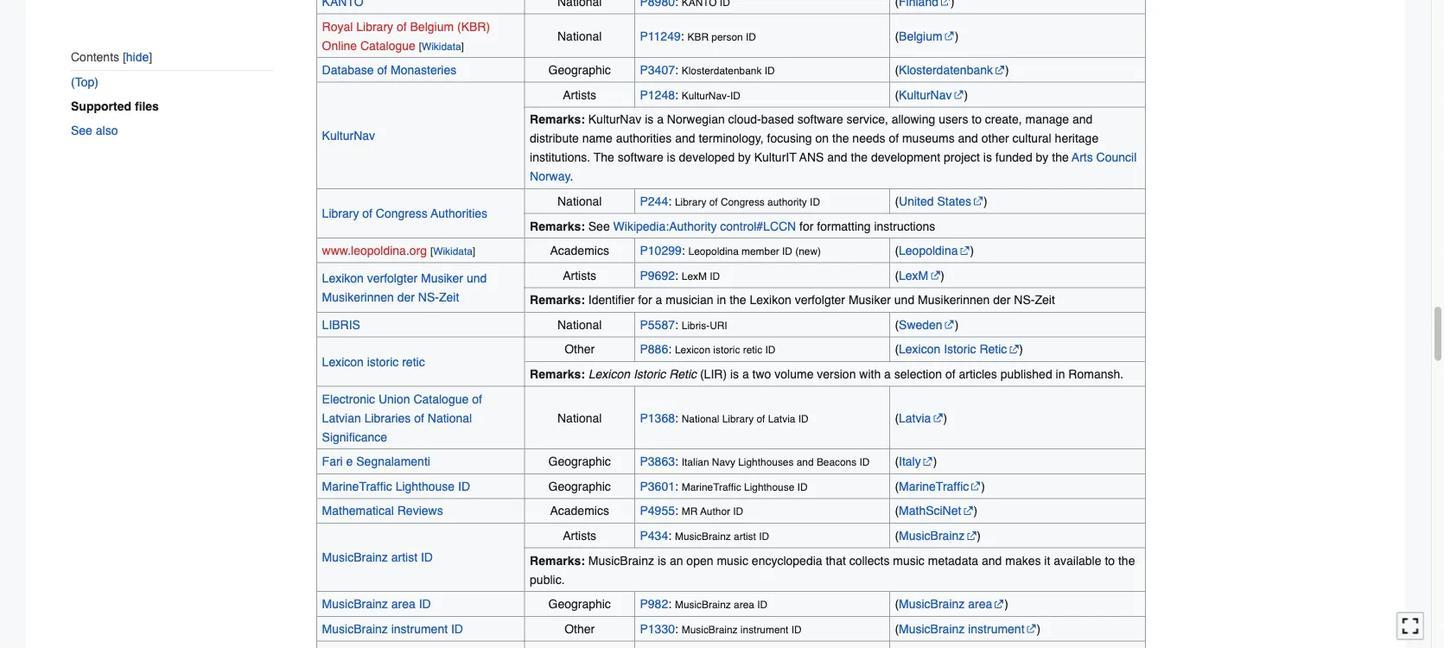 Task type: describe. For each thing, give the bounding box(es) containing it.
p5587 link
[[640, 318, 675, 332]]

musicbrainz inside 'p982 : musicbrainz area id'
[[675, 600, 731, 611]]

0 vertical spatial in
[[717, 294, 726, 307]]

1 music from the left
[[717, 554, 749, 568]]

5 remarks: from the top
[[530, 554, 585, 568]]

on
[[816, 132, 829, 146]]

supported files
[[71, 99, 159, 113]]

instructions
[[874, 219, 936, 233]]

mathematical
[[322, 505, 394, 518]]

kulturit
[[755, 151, 797, 165]]

open
[[687, 554, 714, 568]]

0 vertical spatial wikidata
[[422, 41, 461, 52]]

supported files link
[[71, 94, 285, 118]]

musicbrainz artist id link
[[322, 551, 433, 565]]

the inside musicbrainz is an open music encyclopedia that collects music metadata and makes it available to the public.
[[1119, 554, 1136, 568]]

geographic for p3863
[[549, 455, 611, 469]]

0 horizontal spatial retic
[[402, 355, 425, 369]]

1 vertical spatial lexikon
[[750, 294, 792, 307]]

2 music from the left
[[893, 554, 925, 568]]

area for musicbrainz area id
[[391, 598, 416, 612]]

is inside musicbrainz is an open music encyclopedia that collects music metadata and makes it available to the public.
[[658, 554, 667, 568]]

of inside "kulturnav is a norwegian cloud-based software service, allowing users to create, manage and distribute name authorities and terminology, focusing on the needs of museums and other cultural heritage institutions. the software is developed by kulturit ans and the development project is funded by the"
[[889, 132, 899, 146]]

der inside lexikon verfolgter musiker und musikerinnen der ns-zeit
[[397, 291, 415, 305]]

1 horizontal spatial und
[[895, 294, 915, 307]]

id inside p3601 : marinetraffic lighthouse id
[[798, 482, 808, 493]]

: for p1248
[[675, 88, 679, 102]]

geographic for p982
[[549, 598, 611, 612]]

marinetraffic for marinetraffic link
[[899, 480, 969, 494]]

1 horizontal spatial in
[[1056, 368, 1066, 382]]

catalogue inside royal library of belgium (kbr) online catalogue
[[360, 39, 416, 53]]

lexicon istoric retic link
[[322, 355, 425, 369]]

p886
[[640, 343, 668, 357]]

united states
[[899, 195, 972, 209]]

0 horizontal spatial software
[[618, 151, 664, 165]]

p1248 : kulturnav-id
[[640, 88, 741, 102]]

: for p886
[[668, 343, 672, 357]]

is up 'authorities' on the top left of the page
[[645, 113, 654, 127]]

national for p5587
[[558, 318, 602, 332]]

wikipedia:authority control#lccn link
[[613, 219, 796, 233]]

1 horizontal spatial latvia
[[899, 411, 931, 425]]

(top)
[[71, 75, 98, 89]]

sweden link
[[899, 318, 955, 332]]

version
[[817, 368, 856, 382]]

id inside "p1248 : kulturnav-id"
[[731, 90, 741, 102]]

kulturnav-
[[682, 90, 731, 102]]

kbr
[[688, 31, 709, 43]]

norway
[[530, 170, 571, 184]]

italian
[[682, 457, 709, 469]]

belgium inside royal library of belgium (kbr) online catalogue
[[410, 20, 454, 34]]

that
[[826, 554, 846, 568]]

p5587
[[640, 318, 675, 332]]

p3407
[[640, 63, 675, 77]]

wikidata link for www.leopoldina.org
[[433, 246, 473, 258]]

monasteries
[[391, 63, 457, 77]]

: for p982
[[668, 598, 672, 612]]

musicbrainz for musicbrainz link
[[899, 529, 965, 543]]

and up project
[[958, 132, 979, 146]]

the right on
[[833, 132, 849, 146]]

0 horizontal spatial retic
[[669, 368, 697, 382]]

(kbr)
[[457, 20, 490, 34]]

a right with
[[885, 368, 891, 382]]

musicbrainz for musicbrainz instrument id
[[322, 623, 388, 636]]

library inside royal library of belgium (kbr) online catalogue
[[356, 20, 393, 34]]

: for p1368
[[675, 411, 679, 425]]

1 horizontal spatial belgium
[[899, 29, 943, 43]]

kulturnav for the kulturnav link to the left
[[322, 129, 375, 143]]

musicbrainz for musicbrainz area
[[899, 598, 965, 612]]

mathematical reviews link
[[322, 505, 443, 518]]

musikerinnen inside lexikon verfolgter musiker und musikerinnen der ns-zeit
[[322, 291, 394, 305]]

marinetraffic lighthouse id link
[[322, 480, 470, 494]]

a left two
[[743, 368, 749, 382]]

0 horizontal spatial istoric
[[634, 368, 666, 382]]

0 vertical spatial software
[[798, 113, 844, 127]]

supported
[[71, 99, 131, 113]]

lighthouses
[[739, 457, 794, 469]]

library up www.leopoldina.org
[[322, 207, 359, 221]]

royal library of belgium (kbr) online catalogue link
[[322, 20, 490, 53]]

wikidata inside www.leopoldina.org [ wikidata ]
[[433, 246, 473, 258]]

1 horizontal spatial der
[[994, 294, 1011, 307]]

and down norwegian
[[675, 132, 696, 146]]

2 by from the left
[[1036, 151, 1049, 165]]

fari e segnalamenti
[[322, 455, 430, 469]]

klosterdatenbank link
[[899, 63, 1005, 77]]

artists for p434
[[563, 529, 597, 543]]

id inside p3407 : klosterdatenbank id
[[765, 66, 775, 77]]

id inside p886 : lexicon istoric retic id
[[766, 345, 776, 356]]

1 horizontal spatial zeit
[[1035, 294, 1055, 307]]

remarks: identifier for a musician in the lexikon verfolgter musiker und musikerinnen der ns-zeit
[[530, 294, 1055, 307]]

to inside musicbrainz is an open music encyclopedia that collects music metadata and makes it available to the public.
[[1105, 554, 1115, 568]]

electronic union catalogue of latvian libraries of national significance link
[[322, 392, 482, 444]]

name
[[582, 132, 613, 146]]

national for p1368
[[558, 411, 602, 425]]

institutions.
[[530, 151, 591, 165]]

p9692
[[640, 269, 675, 283]]

1 horizontal spatial musiker
[[849, 294, 891, 307]]

lexikon inside lexikon verfolgter musiker und musikerinnen der ns-zeit
[[322, 272, 364, 286]]

0 vertical spatial istoric
[[944, 343, 977, 357]]

1 vertical spatial for
[[638, 294, 652, 307]]

available
[[1054, 554, 1102, 568]]

kulturnav is a norwegian cloud-based software service, allowing users to create, manage and distribute name authorities and terminology, focusing on the needs of museums and other cultural heritage institutions. the software is developed by kulturit ans and the development project is funded by the
[[530, 113, 1099, 165]]

1 horizontal spatial lexm
[[899, 269, 929, 283]]

musicbrainz artist id
[[322, 551, 433, 565]]

musicbrainz is an open music encyclopedia that collects music metadata and makes it available to the public.
[[530, 554, 1136, 587]]

wikipedia:authority
[[613, 219, 717, 233]]

fullscreen image
[[1402, 618, 1420, 635]]

p11249 : kbr person id
[[640, 29, 756, 43]]

p11249 link
[[640, 29, 681, 43]]

1 remarks: from the top
[[530, 113, 585, 127]]

und inside lexikon verfolgter musiker und musikerinnen der ns-zeit
[[467, 272, 487, 286]]

library of congress authorities
[[322, 207, 488, 221]]

id inside p434 : musicbrainz artist id
[[759, 532, 770, 543]]

remarks: see wikipedia:authority control#lccn for formatting instructions
[[530, 219, 936, 233]]

is down 'authorities' on the top left of the page
[[667, 151, 676, 165]]

1 horizontal spatial see
[[589, 219, 610, 233]]

1 horizontal spatial klosterdatenbank
[[899, 63, 993, 77]]

www.leopoldina.org link
[[322, 244, 427, 258]]

0 vertical spatial for
[[800, 219, 814, 233]]

istoric inside p886 : lexicon istoric retic id
[[713, 345, 740, 356]]

navy
[[712, 457, 736, 469]]

national inside electronic union catalogue of latvian libraries of national significance
[[428, 411, 472, 425]]

1 horizontal spatial kulturnav link
[[899, 88, 964, 102]]

the down the needs at the right
[[851, 151, 868, 165]]

1 horizontal spatial verfolgter
[[795, 294, 846, 307]]

musicbrainz link
[[899, 529, 977, 543]]

manage
[[1026, 113, 1070, 127]]

0 horizontal spatial istoric
[[367, 355, 399, 369]]

instrument inside p1330 : musicbrainz instrument id
[[741, 625, 789, 636]]

catalogue inside electronic union catalogue of latvian libraries of national significance
[[414, 392, 469, 406]]

id inside p1368 : national library of latvia id
[[799, 414, 809, 425]]

and inside the p3863 : italian navy lighthouses and beacons id
[[797, 457, 814, 469]]

musicbrainz for musicbrainz instrument
[[899, 623, 965, 636]]

: for p4955
[[675, 505, 679, 518]]

p434
[[640, 529, 668, 543]]

remarks: for see
[[530, 219, 585, 233]]

zeit inside lexikon verfolgter musiker und musikerinnen der ns-zeit
[[439, 291, 459, 305]]

needs
[[853, 132, 886, 146]]

p11249
[[640, 29, 681, 43]]

a up p5587 link on the left
[[656, 294, 663, 307]]

academics for p4955
[[550, 505, 609, 518]]

royal
[[322, 20, 353, 34]]

p1248 link
[[640, 88, 675, 102]]

see inside "link"
[[71, 123, 92, 137]]

id inside the p3863 : italian navy lighthouses and beacons id
[[860, 457, 870, 469]]

0 horizontal spatial lighthouse
[[396, 480, 455, 494]]

lexicon istoric retic
[[899, 343, 1007, 357]]

person
[[712, 31, 743, 43]]

fari
[[322, 455, 343, 469]]

lexm inside p9692 : lexm id
[[682, 271, 707, 282]]

: for p3601
[[675, 480, 679, 494]]

mr
[[682, 507, 698, 518]]

museums
[[903, 132, 955, 146]]

congress inside p244 : library of congress authority id
[[721, 197, 765, 208]]

p10299 link
[[640, 244, 682, 258]]

: for p3407
[[675, 63, 679, 77]]

the
[[594, 151, 615, 165]]

of down lexicon istoric retic
[[946, 368, 956, 382]]

p1330 : musicbrainz instrument id
[[640, 623, 802, 636]]

of right union
[[472, 392, 482, 406]]

musicbrainz area id
[[322, 598, 431, 612]]

council
[[1097, 151, 1137, 165]]

musicbrainz instrument id link
[[322, 623, 463, 636]]

fari e segnalamenti link
[[322, 455, 430, 469]]

selection
[[895, 368, 942, 382]]

remarks: for lexicon
[[530, 368, 585, 382]]

project
[[944, 151, 980, 165]]

id inside p11249 : kbr person id
[[746, 31, 756, 43]]

united
[[899, 195, 934, 209]]

control#lccn
[[720, 219, 796, 233]]

0 vertical spatial retic
[[980, 343, 1007, 357]]

p1368 link
[[640, 411, 675, 425]]

two
[[753, 368, 772, 382]]

lexicon istoric retic link
[[899, 343, 1020, 357]]

marinetraffic for marinetraffic lighthouse id
[[322, 480, 392, 494]]

klosterdatenbank inside p3407 : klosterdatenbank id
[[682, 66, 762, 77]]

instrument for musicbrainz instrument id
[[391, 623, 448, 636]]

royal library of belgium (kbr) online catalogue
[[322, 20, 490, 53]]

p982
[[640, 598, 668, 612]]

segnalamenti
[[356, 455, 430, 469]]

to inside "kulturnav is a norwegian cloud-based software service, allowing users to create, manage and distribute name authorities and terminology, focusing on the needs of museums and other cultural heritage institutions. the software is developed by kulturit ans and the development project is funded by the"
[[972, 113, 982, 127]]

1 horizontal spatial ns-
[[1014, 294, 1035, 307]]

academics for p10299
[[550, 244, 609, 258]]

p886 link
[[640, 343, 668, 357]]

metadata
[[928, 554, 979, 568]]

lexicon istoric retic
[[322, 355, 425, 369]]

id inside p10299 : leopoldina member id (new)
[[782, 246, 793, 258]]

of up www.leopoldina.org 'link'
[[362, 207, 373, 221]]

p10299 : leopoldina member id (new)
[[640, 244, 821, 258]]



Task type: vqa. For each thing, say whether or not it's contained in the screenshot.


Task type: locate. For each thing, give the bounding box(es) containing it.
p434 : musicbrainz artist id
[[640, 529, 770, 543]]

lexicon
[[899, 343, 941, 357], [675, 345, 711, 356], [322, 355, 364, 369], [589, 368, 630, 382]]

the right musician at the top
[[730, 294, 747, 307]]

marinetraffic inside p3601 : marinetraffic lighthouse id
[[682, 482, 742, 493]]

library up wikipedia:authority control#lccn link
[[675, 197, 707, 208]]

0 horizontal spatial for
[[638, 294, 652, 307]]

[ wikidata ]
[[419, 41, 464, 52]]

electronic union catalogue of latvian libraries of national significance
[[322, 392, 482, 444]]

wikidata down authorities
[[433, 246, 473, 258]]

latvia down volume
[[768, 414, 796, 425]]

1 vertical spatial und
[[895, 294, 915, 307]]

musicbrainz area id link
[[322, 598, 431, 612]]

retic
[[980, 343, 1007, 357], [669, 368, 697, 382]]

zeit up the published
[[1035, 294, 1055, 307]]

kulturnav down database
[[322, 129, 375, 143]]

p3601 link
[[640, 480, 675, 494]]

musicbrainz down musicbrainz area id
[[322, 623, 388, 636]]

0 horizontal spatial music
[[717, 554, 749, 568]]

ns- up the published
[[1014, 294, 1035, 307]]

artists for p1248
[[563, 88, 597, 102]]

] inside www.leopoldina.org [ wikidata ]
[[473, 246, 476, 258]]

create,
[[985, 113, 1022, 127]]

retic up union
[[402, 355, 425, 369]]

authorities
[[616, 132, 672, 146]]

0 vertical spatial verfolgter
[[367, 272, 418, 286]]

1 vertical spatial retic
[[669, 368, 697, 382]]

id inside p1330 : musicbrainz instrument id
[[792, 625, 802, 636]]

for
[[800, 219, 814, 233], [638, 294, 652, 307]]

1 vertical spatial academics
[[550, 505, 609, 518]]

2 other from the top
[[565, 623, 595, 636]]

geographic
[[549, 63, 611, 77], [549, 455, 611, 469], [549, 480, 611, 494], [549, 598, 611, 612]]

database of monasteries link
[[322, 63, 457, 77]]

0 vertical spatial see
[[71, 123, 92, 137]]

is left 'an'
[[658, 554, 667, 568]]

1 academics from the top
[[550, 244, 609, 258]]

musikerinnen up the sweden link at the right of the page
[[918, 294, 990, 307]]

] down authorities
[[473, 246, 476, 258]]

1 vertical spatial in
[[1056, 368, 1066, 382]]

2 vertical spatial kulturnav
[[322, 129, 375, 143]]

musicbrainz down 'p982 : musicbrainz area id'
[[682, 625, 738, 636]]

authority
[[768, 197, 807, 208]]

verfolgter down (new)
[[795, 294, 846, 307]]

1 vertical spatial catalogue
[[414, 392, 469, 406]]

der down www.leopoldina.org [ wikidata ]
[[397, 291, 415, 305]]

national right the p1368
[[682, 414, 720, 425]]

0 horizontal spatial to
[[972, 113, 982, 127]]

kulturnav link down database
[[322, 129, 375, 143]]

is right (lir)
[[730, 368, 739, 382]]

musicbrainz up musicbrainz instrument
[[899, 598, 965, 612]]

lexikon down member
[[750, 294, 792, 307]]

1 horizontal spatial musikerinnen
[[918, 294, 990, 307]]

p1368
[[640, 411, 675, 425]]

0 vertical spatial catalogue
[[360, 39, 416, 53]]

1 horizontal spatial congress
[[721, 197, 765, 208]]

ns- inside lexikon verfolgter musiker und musikerinnen der ns-zeit
[[418, 291, 439, 305]]

volume
[[775, 368, 814, 382]]

0 horizontal spatial kulturnav link
[[322, 129, 375, 143]]

1 horizontal spatial area
[[734, 600, 755, 611]]

0 horizontal spatial der
[[397, 291, 415, 305]]

: left libris-
[[675, 318, 679, 332]]

p244 link
[[640, 195, 668, 209]]

0 horizontal spatial by
[[738, 151, 751, 165]]

musicbrainz instrument
[[899, 623, 1025, 636]]

lighthouse inside p3601 : marinetraffic lighthouse id
[[744, 482, 795, 493]]

[ inside www.leopoldina.org [ wikidata ]
[[430, 246, 433, 258]]

: for p5587
[[675, 318, 679, 332]]

instrument down musicbrainz area id link
[[391, 623, 448, 636]]

istoric down the uri
[[713, 345, 740, 356]]

: for p3863
[[675, 455, 679, 469]]

0 horizontal spatial see
[[71, 123, 92, 137]]

other down 'public.'
[[565, 623, 595, 636]]

1 horizontal spatial software
[[798, 113, 844, 127]]

union
[[379, 392, 410, 406]]

1 horizontal spatial to
[[1105, 554, 1115, 568]]

2 geographic from the top
[[549, 455, 611, 469]]

united states link
[[899, 195, 984, 209]]

musiker up with
[[849, 294, 891, 307]]

focusing
[[767, 132, 812, 146]]

1 vertical spatial software
[[618, 151, 664, 165]]

to right users
[[972, 113, 982, 127]]

congress up www.leopoldina.org [ wikidata ]
[[376, 207, 428, 221]]

istoric
[[713, 345, 740, 356], [367, 355, 399, 369]]

1 horizontal spatial by
[[1036, 151, 1049, 165]]

national left the p1368
[[558, 411, 602, 425]]

geographic for p3601
[[549, 480, 611, 494]]

belgium
[[410, 20, 454, 34], [899, 29, 943, 43]]

kulturnav inside "kulturnav is a norwegian cloud-based software service, allowing users to create, manage and distribute name authorities and terminology, focusing on the needs of museums and other cultural heritage institutions. the software is developed by kulturit ans and the development project is funded by the"
[[589, 113, 642, 127]]

istoric up articles
[[944, 343, 977, 357]]

: for p9692
[[675, 269, 679, 283]]

p1248
[[640, 88, 675, 102]]

1 horizontal spatial for
[[800, 219, 814, 233]]

libris
[[322, 318, 360, 332]]

und down authorities
[[467, 272, 487, 286]]

and left beacons
[[797, 457, 814, 469]]

cultural
[[1013, 132, 1052, 146]]

1 other from the top
[[565, 343, 595, 357]]

: down 'p982 : musicbrainz area id'
[[675, 623, 679, 636]]

development
[[871, 151, 941, 165]]

musicbrainz inside p1330 : musicbrainz instrument id
[[682, 625, 738, 636]]

national for p11249
[[558, 29, 602, 43]]

2 horizontal spatial marinetraffic
[[899, 480, 969, 494]]

see left the also
[[71, 123, 92, 137]]

0 vertical spatial artists
[[563, 88, 597, 102]]

1 by from the left
[[738, 151, 751, 165]]

p3863 link
[[640, 455, 675, 469]]

articles
[[959, 368, 998, 382]]

0 horizontal spatial ns-
[[418, 291, 439, 305]]

marinetraffic up author
[[682, 482, 742, 493]]

1 vertical spatial artist
[[391, 551, 418, 565]]

1 geographic from the top
[[549, 63, 611, 77]]

0 horizontal spatial musikerinnen
[[322, 291, 394, 305]]

musicbrainz down mathscinet
[[899, 529, 965, 543]]

0 horizontal spatial area
[[391, 598, 416, 612]]

: down p5587 at left
[[668, 343, 672, 357]]

2 remarks: from the top
[[530, 219, 585, 233]]

id
[[746, 31, 756, 43], [765, 66, 775, 77], [731, 90, 741, 102], [810, 197, 820, 208], [782, 246, 793, 258], [710, 271, 720, 282], [766, 345, 776, 356], [799, 414, 809, 425], [860, 457, 870, 469], [458, 480, 470, 494], [798, 482, 808, 493], [733, 507, 744, 518], [759, 532, 770, 543], [421, 551, 433, 565], [419, 598, 431, 612], [758, 600, 768, 611], [451, 623, 463, 636], [792, 625, 802, 636]]

(lir)
[[700, 368, 727, 382]]

lexicon inside p886 : lexicon istoric retic id
[[675, 345, 711, 356]]

2 horizontal spatial instrument
[[968, 623, 1025, 636]]

database of monasteries
[[322, 63, 457, 77]]

1 horizontal spatial marinetraffic
[[682, 482, 742, 493]]

2 academics from the top
[[550, 505, 609, 518]]

congress
[[721, 197, 765, 208], [376, 207, 428, 221]]

by
[[738, 151, 751, 165], [1036, 151, 1049, 165]]

ns- down www.leopoldina.org [ wikidata ]
[[418, 291, 439, 305]]

library inside p1368 : national library of latvia id
[[723, 414, 754, 425]]

wikidata link up monasteries on the top
[[422, 41, 461, 52]]

instrument down 'p982 : musicbrainz area id'
[[741, 625, 789, 636]]

musicbrainz area link
[[899, 598, 1005, 612]]

marinetraffic lighthouse id
[[322, 480, 470, 494]]

users
[[939, 113, 969, 127]]

1 vertical spatial kulturnav
[[589, 113, 642, 127]]

: for p10299
[[682, 244, 685, 258]]

lighthouse up reviews
[[396, 480, 455, 494]]

musiker inside lexikon verfolgter musiker und musikerinnen der ns-zeit
[[421, 272, 463, 286]]

and inside musicbrainz is an open music encyclopedia that collects music metadata and makes it available to the public.
[[982, 554, 1002, 568]]

musicbrainz down mathematical
[[322, 551, 388, 565]]

geographic for p3407
[[549, 63, 611, 77]]

1 horizontal spatial artist
[[734, 532, 756, 543]]

1 horizontal spatial [
[[430, 246, 433, 258]]

p982 link
[[640, 598, 668, 612]]

terminology,
[[699, 132, 764, 146]]

see also link
[[71, 118, 273, 143]]

other for p1330
[[565, 623, 595, 636]]

1 horizontal spatial lexikon
[[750, 294, 792, 307]]

1 horizontal spatial istoric
[[713, 345, 740, 356]]

]
[[461, 41, 464, 52], [473, 246, 476, 258]]

remarks:
[[530, 113, 585, 127], [530, 219, 585, 233], [530, 294, 585, 307], [530, 368, 585, 382], [530, 554, 585, 568]]

id inside 'p982 : musicbrainz area id'
[[758, 600, 768, 611]]

national inside p1368 : national library of latvia id
[[682, 414, 720, 425]]

arts council norway link
[[530, 151, 1137, 184]]

kulturnav up allowing
[[899, 88, 952, 102]]

area for musicbrainz area
[[968, 598, 993, 612]]

artist inside p434 : musicbrainz artist id
[[734, 532, 756, 543]]

musicbrainz inside musicbrainz is an open music encyclopedia that collects music metadata and makes it available to the public.
[[589, 554, 654, 568]]

0 vertical spatial artist
[[734, 532, 756, 543]]

of up database of monasteries
[[397, 20, 407, 34]]

1 vertical spatial istoric
[[634, 368, 666, 382]]

0 horizontal spatial belgium
[[410, 20, 454, 34]]

contents hide
[[71, 50, 149, 63]]

national left p11249 link
[[558, 29, 602, 43]]

in right the published
[[1056, 368, 1066, 382]]

national down identifier
[[558, 318, 602, 332]]

wikidata up monasteries on the top
[[422, 41, 461, 52]]

in
[[717, 294, 726, 307], [1056, 368, 1066, 382]]

der up lexicon istoric retic link
[[994, 294, 1011, 307]]

0 horizontal spatial kulturnav
[[322, 129, 375, 143]]

1 horizontal spatial music
[[893, 554, 925, 568]]

: for p1330
[[675, 623, 679, 636]]

0 vertical spatial musiker
[[421, 272, 463, 286]]

3 remarks: from the top
[[530, 294, 585, 307]]

0 horizontal spatial marinetraffic
[[322, 480, 392, 494]]

id inside p9692 : lexm id
[[710, 271, 720, 282]]

musicbrainz down "musicbrainz area"
[[899, 623, 965, 636]]

wikidata link
[[422, 41, 461, 52], [433, 246, 473, 258]]

library inside p244 : library of congress authority id
[[675, 197, 707, 208]]

0 vertical spatial und
[[467, 272, 487, 286]]

by down cultural
[[1036, 151, 1049, 165]]

music right open
[[717, 554, 749, 568]]

0 vertical spatial kulturnav link
[[899, 88, 964, 102]]

musicbrainz for musicbrainz artist id
[[322, 551, 388, 565]]

: left kulturnav-
[[675, 88, 679, 102]]

1 horizontal spatial ]
[[473, 246, 476, 258]]

marinetraffic up mathematical
[[322, 480, 392, 494]]

: for p434
[[668, 529, 672, 543]]

(new)
[[796, 246, 821, 258]]

1 vertical spatial kulturnav link
[[322, 129, 375, 143]]

1 horizontal spatial retic
[[743, 345, 763, 356]]

3 geographic from the top
[[549, 480, 611, 494]]

ans
[[800, 151, 824, 165]]

kulturnav for the rightmost the kulturnav link
[[899, 88, 952, 102]]

published
[[1001, 368, 1053, 382]]

0 vertical spatial other
[[565, 343, 595, 357]]

leopoldina up lexm link
[[899, 244, 958, 258]]

catalogue up database of monasteries
[[360, 39, 416, 53]]

other for p886
[[565, 343, 595, 357]]

: up "p1248 : kulturnav-id"
[[675, 63, 679, 77]]

makes
[[1006, 554, 1041, 568]]

musicbrainz instrument id
[[322, 623, 463, 636]]

member
[[742, 246, 780, 258]]

and left makes
[[982, 554, 1002, 568]]

0 vertical spatial ]
[[461, 41, 464, 52]]

catalogue right union
[[414, 392, 469, 406]]

instrument down musicbrainz area link on the right bottom of the page
[[968, 623, 1025, 636]]

geographic left p3863 link
[[549, 455, 611, 469]]

musicbrainz for musicbrainz area id
[[322, 598, 388, 612]]

and up "heritage"
[[1073, 113, 1093, 127]]

sweden
[[899, 318, 943, 332]]

for up (new)
[[800, 219, 814, 233]]

0 horizontal spatial und
[[467, 272, 487, 286]]

formatting
[[817, 219, 871, 233]]

: left mr
[[675, 505, 679, 518]]

the left arts on the top of page
[[1052, 151, 1069, 165]]

a inside "kulturnav is a norwegian cloud-based software service, allowing users to create, manage and distribute name authorities and terminology, focusing on the needs of museums and other cultural heritage institutions. the software is developed by kulturit ans and the development project is funded by the"
[[657, 113, 664, 127]]

1 artists from the top
[[563, 88, 597, 102]]

verfolgter inside lexikon verfolgter musiker und musikerinnen der ns-zeit
[[367, 272, 418, 286]]

with
[[860, 368, 881, 382]]

4 geographic from the top
[[549, 598, 611, 612]]

of inside p1368 : national library of latvia id
[[757, 414, 765, 425]]

romansh.
[[1069, 368, 1124, 382]]

0 vertical spatial [
[[419, 41, 422, 52]]

in up the uri
[[717, 294, 726, 307]]

: up 'wikipedia:authority' on the left top of the page
[[668, 195, 672, 209]]

libris link
[[322, 318, 360, 332]]

0 horizontal spatial leopoldina
[[689, 246, 739, 258]]

istoric
[[944, 343, 977, 357], [634, 368, 666, 382]]

0 vertical spatial academics
[[550, 244, 609, 258]]

wikidata
[[422, 41, 461, 52], [433, 246, 473, 258]]

a down p1248
[[657, 113, 664, 127]]

1 vertical spatial musiker
[[849, 294, 891, 307]]

the right available
[[1119, 554, 1136, 568]]

klosterdatenbank
[[899, 63, 993, 77], [682, 66, 762, 77]]

arts
[[1072, 151, 1093, 165]]

artist
[[734, 532, 756, 543], [391, 551, 418, 565]]

3 artists from the top
[[563, 529, 597, 543]]

musikerinnen
[[322, 291, 394, 305], [918, 294, 990, 307]]

mathscinet link
[[899, 505, 974, 518]]

www.leopoldina.org
[[322, 244, 427, 258]]

library right royal
[[356, 20, 393, 34]]

0 horizontal spatial instrument
[[391, 623, 448, 636]]

leopoldina inside p10299 : leopoldina member id (new)
[[689, 246, 739, 258]]

1 horizontal spatial leopoldina
[[899, 244, 958, 258]]

zeit down www.leopoldina.org [ wikidata ]
[[439, 291, 459, 305]]

4 remarks: from the top
[[530, 368, 585, 382]]

musikerinnen up libris link
[[322, 291, 394, 305]]

1 vertical spatial artists
[[563, 269, 597, 283]]

1 vertical spatial see
[[589, 219, 610, 233]]

retic inside p886 : lexicon istoric retic id
[[743, 345, 763, 356]]

p5587 : libris-uri
[[640, 318, 728, 332]]

0 horizontal spatial lexikon
[[322, 272, 364, 286]]

musicbrainz instrument link
[[899, 623, 1037, 636]]

of up development
[[889, 132, 899, 146]]

: up musician at the top
[[675, 269, 679, 283]]

based
[[761, 113, 794, 127]]

musicbrainz down p434 link
[[589, 554, 654, 568]]

wikidata link for royal library of belgium (kbr) online catalogue
[[422, 41, 461, 52]]

of inside p244 : library of congress authority id
[[709, 197, 718, 208]]

1 vertical spatial to
[[1105, 554, 1115, 568]]

of right libraries
[[414, 411, 424, 425]]

academics up identifier
[[550, 244, 609, 258]]

musicbrainz inside p434 : musicbrainz artist id
[[675, 532, 731, 543]]

area up musicbrainz instrument 'link'
[[968, 598, 993, 612]]

www.leopoldina.org [ wikidata ]
[[322, 244, 476, 258]]

: up the p4955 : mr author id
[[675, 480, 679, 494]]

instrument for musicbrainz instrument
[[968, 623, 1025, 636]]

p1368 : national library of latvia id
[[640, 411, 809, 425]]

1 horizontal spatial retic
[[980, 343, 1007, 357]]

1 horizontal spatial kulturnav
[[589, 113, 642, 127]]

p9692 : lexm id
[[640, 269, 720, 283]]

leopoldina down wikipedia:authority control#lccn link
[[689, 246, 739, 258]]

funded
[[996, 151, 1033, 165]]

area inside 'p982 : musicbrainz area id'
[[734, 600, 755, 611]]

0 vertical spatial lexikon
[[322, 272, 364, 286]]

1 vertical spatial wikidata link
[[433, 246, 473, 258]]

and down on
[[828, 151, 848, 165]]

0 vertical spatial kulturnav
[[899, 88, 952, 102]]

is
[[645, 113, 654, 127], [667, 151, 676, 165], [984, 151, 992, 165], [730, 368, 739, 382], [658, 554, 667, 568]]

2 vertical spatial artists
[[563, 529, 597, 543]]

0 horizontal spatial verfolgter
[[367, 272, 418, 286]]

belgium up [ wikidata ]
[[410, 20, 454, 34]]

of inside royal library of belgium (kbr) online catalogue
[[397, 20, 407, 34]]

collects
[[850, 554, 890, 568]]

kulturnav for kulturnav is a norwegian cloud-based software service, allowing users to create, manage and distribute name authorities and terminology, focusing on the needs of museums and other cultural heritage institutions. the software is developed by kulturit ans and the development project is funded by the
[[589, 113, 642, 127]]

library of congress authorities link
[[322, 207, 488, 221]]

0 horizontal spatial ]
[[461, 41, 464, 52]]

e
[[346, 455, 353, 469]]

0 horizontal spatial in
[[717, 294, 726, 307]]

1 horizontal spatial instrument
[[741, 625, 789, 636]]

latvia inside p1368 : national library of latvia id
[[768, 414, 796, 425]]

artists up identifier
[[563, 269, 597, 283]]

libris-
[[682, 320, 710, 332]]

istoric up union
[[367, 355, 399, 369]]

1 vertical spatial verfolgter
[[795, 294, 846, 307]]

2 horizontal spatial kulturnav
[[899, 88, 952, 102]]

remarks: for identifier
[[530, 294, 585, 307]]

: for p11249
[[681, 29, 684, 43]]

0 horizontal spatial artist
[[391, 551, 418, 565]]

[ up the lexikon verfolgter musiker und musikerinnen der ns-zeit link
[[430, 246, 433, 258]]

lexikon down www.leopoldina.org
[[322, 272, 364, 286]]

id inside p244 : library of congress authority id
[[810, 197, 820, 208]]

0 horizontal spatial zeit
[[439, 291, 459, 305]]

0 horizontal spatial latvia
[[768, 414, 796, 425]]

1 vertical spatial wikidata
[[433, 246, 473, 258]]

der
[[397, 291, 415, 305], [994, 294, 1011, 307]]

: for p244
[[668, 195, 672, 209]]

1 vertical spatial [
[[430, 246, 433, 258]]

national for p244
[[558, 195, 602, 209]]

area up musicbrainz instrument id link at the left bottom of page
[[391, 598, 416, 612]]

artists
[[563, 88, 597, 102], [563, 269, 597, 283], [563, 529, 597, 543]]

of right database
[[377, 63, 387, 77]]

0 horizontal spatial [
[[419, 41, 422, 52]]

0 vertical spatial to
[[972, 113, 982, 127]]

und down lexm link
[[895, 294, 915, 307]]

id inside the p4955 : mr author id
[[733, 507, 744, 518]]

leopoldina
[[899, 244, 958, 258], [689, 246, 739, 258]]

p10299
[[640, 244, 682, 258]]

academics up 'public.'
[[550, 505, 609, 518]]

is down other
[[984, 151, 992, 165]]

1 vertical spatial ]
[[473, 246, 476, 258]]

0 horizontal spatial congress
[[376, 207, 428, 221]]

: up 'an'
[[668, 529, 672, 543]]

by down terminology,
[[738, 151, 751, 165]]

1 vertical spatial other
[[565, 623, 595, 636]]

library up the navy on the bottom of page
[[723, 414, 754, 425]]

: up p9692 : lexm id
[[682, 244, 685, 258]]

musicbrainz for musicbrainz is an open music encyclopedia that collects music metadata and makes it available to the public.
[[589, 554, 654, 568]]

online
[[322, 39, 357, 53]]

artists for p9692
[[563, 269, 597, 283]]

see left 'wikipedia:authority' on the left top of the page
[[589, 219, 610, 233]]

geographic left p3601 link
[[549, 480, 611, 494]]

2 artists from the top
[[563, 269, 597, 283]]



